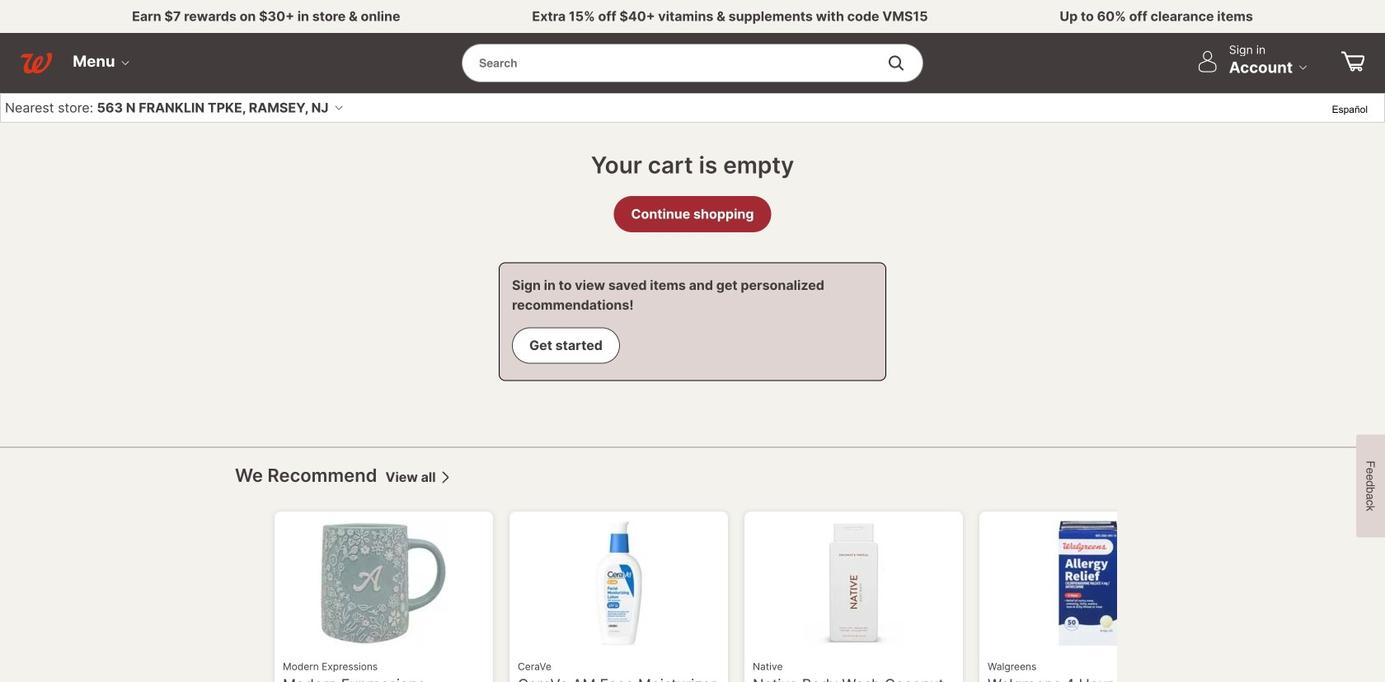 Task type: vqa. For each thing, say whether or not it's contained in the screenshot.
Account. "Element" at the right top of the page
no



Task type: locate. For each thing, give the bounding box(es) containing it.
region
[[235, 448, 1386, 683]]

walgreens 4 hour allergy relief tablets image
[[1025, 520, 1153, 648]]

walgreens: trusted since 1901 image
[[21, 53, 52, 73]]

cerave am face moisturizer spf 30, oil-free with sunscreen image
[[555, 520, 683, 648]]

native body wash coconut and vanilla image
[[790, 520, 918, 648]]

modern expressions monogram mug (a) image
[[320, 520, 448, 648]]

main content
[[0, 123, 1386, 447]]



Task type: describe. For each thing, give the bounding box(es) containing it.
search image
[[888, 55, 905, 71]]

Search by keyword or item number text field
[[463, 45, 891, 82]]

arrow right image
[[439, 471, 452, 484]]



